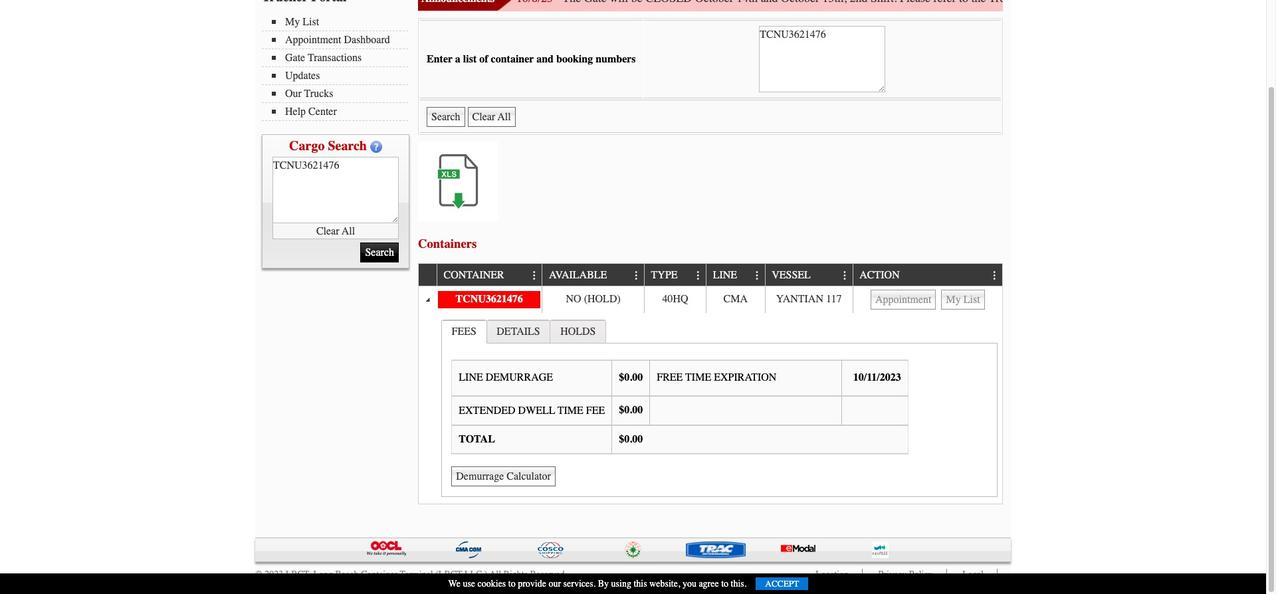 Task type: locate. For each thing, give the bounding box(es) containing it.
time left fee
[[558, 405, 583, 417]]

our
[[549, 578, 561, 590]]

1 horizontal spatial line
[[713, 269, 737, 281]]

container link
[[444, 264, 511, 286]]

accept
[[765, 579, 799, 589]]

edit column settings image inside the vessel 'column header'
[[840, 270, 850, 281]]

yantian
[[776, 293, 823, 305]]

yantian 117 cell
[[765, 286, 852, 313]]

line for line
[[713, 269, 737, 281]]

location link
[[816, 569, 849, 580]]

None button
[[468, 107, 516, 127], [871, 290, 936, 310], [941, 290, 985, 310], [451, 467, 556, 487], [468, 107, 516, 127], [871, 290, 936, 310], [941, 290, 985, 310], [451, 467, 556, 487]]

extended
[[459, 405, 515, 417]]

row down line link
[[419, 286, 1002, 313]]

edit column settings image up the 117
[[840, 270, 850, 281]]

help
[[285, 106, 306, 118]]

menu bar
[[262, 15, 415, 121]]

using
[[611, 578, 631, 590]]

line inside row group
[[459, 372, 483, 384]]

1 horizontal spatial to
[[721, 578, 728, 590]]

© 2023 lbct, long beach container terminal (lbct llc.) all rights reserved.
[[255, 569, 567, 580]]

1 horizontal spatial edit column settings image
[[840, 270, 850, 281]]

type
[[651, 269, 678, 281]]

line column header
[[706, 264, 765, 286]]

enter
[[427, 53, 453, 65]]

container column header
[[437, 264, 542, 286]]

gate transactions link
[[272, 52, 408, 64]]

row group containing tcnu3621476
[[419, 286, 1002, 504]]

edit column settings image for container
[[529, 270, 540, 281]]

edit column settings image inside available column header
[[631, 270, 642, 281]]

1 $0.00 from the top
[[619, 372, 643, 384]]

0 horizontal spatial edit column settings image
[[752, 270, 763, 281]]

edit column settings image for action
[[990, 270, 1000, 281]]

(lbct
[[435, 569, 462, 580]]

privacy
[[878, 569, 907, 580]]

edit column settings image right line link
[[752, 270, 763, 281]]

0 vertical spatial line
[[713, 269, 737, 281]]

tree grid
[[419, 264, 1002, 504]]

to left this.
[[721, 578, 728, 590]]

my list appointment dashboard gate transactions updates our trucks help center
[[285, 16, 390, 118]]

available column header
[[542, 264, 644, 286]]

edit column settings image
[[529, 270, 540, 281], [631, 270, 642, 281], [693, 270, 704, 281], [990, 270, 1000, 281]]

line
[[713, 269, 737, 281], [459, 372, 483, 384]]

2 to from the left
[[721, 578, 728, 590]]

1 edit column settings image from the left
[[529, 270, 540, 281]]

transactions
[[308, 52, 362, 64]]

details
[[497, 325, 540, 337]]

location
[[816, 569, 849, 580]]

1 vertical spatial all
[[490, 569, 501, 580]]

line for line demurrage
[[459, 372, 483, 384]]

row containing tcnu3621476
[[419, 286, 1002, 313]]

line demurrage
[[459, 372, 553, 384]]

clear all
[[316, 225, 355, 237]]

tab list
[[438, 316, 1001, 500]]

1 vertical spatial time
[[558, 405, 583, 417]]

1 horizontal spatial time
[[685, 372, 711, 384]]

row containing container
[[419, 264, 1002, 286]]

type link
[[651, 264, 684, 286]]

40hq
[[662, 293, 688, 305]]

2 edit column settings image from the left
[[631, 270, 642, 281]]

clear
[[316, 225, 339, 237]]

1 vertical spatial $0.00
[[619, 404, 643, 416]]

this
[[634, 578, 647, 590]]

edit column settings image inside "action" column header
[[990, 270, 1000, 281]]

help center link
[[272, 106, 408, 118]]

cell
[[852, 286, 1002, 313]]

$0.00 for dwell
[[619, 404, 643, 416]]

menu bar containing my list
[[262, 15, 415, 121]]

0 vertical spatial all
[[342, 225, 355, 237]]

vessel link
[[772, 264, 817, 286]]

container
[[361, 569, 398, 580]]

line up "cma" at right
[[713, 269, 737, 281]]

website,
[[649, 578, 680, 590]]

fees
[[452, 325, 476, 337]]

edit column settings image inside line column header
[[752, 270, 763, 281]]

0 horizontal spatial line
[[459, 372, 483, 384]]

free time expiration
[[657, 372, 777, 384]]

center
[[308, 106, 337, 118]]

type column header
[[644, 264, 706, 286]]

row up "cma" at right
[[419, 264, 1002, 286]]

117
[[826, 293, 842, 305]]

available link
[[549, 264, 613, 286]]

0 vertical spatial $0.00
[[619, 372, 643, 384]]

terminal
[[400, 569, 433, 580]]

clear all button
[[272, 223, 399, 239]]

legal link
[[962, 569, 984, 580]]

a
[[455, 53, 460, 65]]

all
[[342, 225, 355, 237], [490, 569, 501, 580]]

available
[[549, 269, 607, 281]]

booking
[[556, 53, 593, 65]]

edit column settings image inside container column header
[[529, 270, 540, 281]]

lbct,
[[286, 569, 311, 580]]

2 edit column settings image from the left
[[840, 270, 850, 281]]

to
[[508, 578, 516, 590], [721, 578, 728, 590]]

dwell
[[518, 405, 555, 417]]

$0.00
[[619, 372, 643, 384], [619, 404, 643, 416], [619, 433, 643, 445]]

None submit
[[427, 107, 465, 127], [361, 243, 399, 263], [427, 107, 465, 127], [361, 243, 399, 263]]

3 edit column settings image from the left
[[693, 270, 704, 281]]

Enter container numbers and/ or booking numbers. Press ESC to reset input box text field
[[759, 26, 885, 92]]

tab list containing fees
[[438, 316, 1001, 500]]

time right free on the bottom
[[685, 372, 711, 384]]

0 horizontal spatial all
[[342, 225, 355, 237]]

action
[[860, 269, 900, 281]]

2 row from the top
[[419, 286, 1002, 313]]

1 row from the top
[[419, 264, 1002, 286]]

to left provide
[[508, 578, 516, 590]]

our trucks link
[[272, 88, 408, 100]]

fees tab
[[441, 319, 487, 343]]

2 vertical spatial $0.00
[[619, 433, 643, 445]]

edit column settings image
[[752, 270, 763, 281], [840, 270, 850, 281]]

containers
[[418, 236, 477, 251]]

all right clear
[[342, 225, 355, 237]]

row
[[419, 264, 1002, 286], [419, 286, 1002, 313]]

long
[[313, 569, 333, 580]]

0 vertical spatial time
[[685, 372, 711, 384]]

4 edit column settings image from the left
[[990, 270, 1000, 281]]

Enter container numbers and/ or booking numbers.  text field
[[272, 157, 399, 223]]

time
[[685, 372, 711, 384], [558, 405, 583, 417]]

1 vertical spatial line
[[459, 372, 483, 384]]

rights
[[504, 569, 528, 580]]

all right llc.) at the bottom left of page
[[490, 569, 501, 580]]

fee
[[586, 405, 605, 417]]

line up 'extended'
[[459, 372, 483, 384]]

2 $0.00 from the top
[[619, 404, 643, 416]]

cookies
[[478, 578, 506, 590]]

line inside column header
[[713, 269, 737, 281]]

1 edit column settings image from the left
[[752, 270, 763, 281]]

line link
[[713, 264, 744, 286]]

all inside button
[[342, 225, 355, 237]]

0 horizontal spatial to
[[508, 578, 516, 590]]

edit column settings image for line
[[752, 270, 763, 281]]

edit column settings image inside type 'column header'
[[693, 270, 704, 281]]

tree grid containing container
[[419, 264, 1002, 504]]

row group
[[419, 286, 1002, 504]]

list
[[303, 16, 319, 28]]

container
[[491, 53, 534, 65]]

no
[[566, 293, 581, 305]]



Task type: vqa. For each thing, say whether or not it's contained in the screenshot.
ACTION link
yes



Task type: describe. For each thing, give the bounding box(es) containing it.
this.
[[731, 578, 747, 590]]

holds
[[560, 325, 596, 337]]

0 horizontal spatial time
[[558, 405, 583, 417]]

you
[[682, 578, 696, 590]]

llc.)
[[465, 569, 488, 580]]

provide
[[518, 578, 546, 590]]

we
[[448, 578, 461, 590]]

gate
[[285, 52, 305, 64]]

dashboard
[[344, 34, 390, 46]]

(hold)
[[584, 293, 621, 305]]

appointment
[[285, 34, 341, 46]]

cma cell
[[706, 286, 765, 313]]

reserved.
[[530, 569, 567, 580]]

trucks
[[304, 88, 333, 100]]

our
[[285, 88, 302, 100]]

tcnu3621476 cell
[[437, 286, 542, 313]]

services.
[[563, 578, 596, 590]]

numbers
[[596, 53, 636, 65]]

10/11/2023
[[853, 372, 901, 384]]

by
[[598, 578, 609, 590]]

we use cookies to provide our services. by using this website, you agree to this.
[[448, 578, 747, 590]]

list
[[463, 53, 477, 65]]

search
[[328, 138, 367, 154]]

vessel
[[772, 269, 811, 281]]

cargo
[[289, 138, 325, 154]]

holds tab
[[550, 319, 606, 343]]

2023
[[265, 569, 283, 580]]

policy
[[909, 569, 933, 580]]

free
[[657, 372, 683, 384]]

©
[[255, 569, 262, 580]]

my
[[285, 16, 300, 28]]

1 horizontal spatial all
[[490, 569, 501, 580]]

edit column settings image for vessel
[[840, 270, 850, 281]]

no (hold) cell
[[542, 286, 644, 313]]

edit column settings image for type
[[693, 270, 704, 281]]

privacy policy
[[878, 569, 933, 580]]

cma
[[724, 293, 748, 305]]

details tab
[[486, 319, 551, 343]]

total
[[459, 434, 495, 446]]

of
[[479, 53, 488, 65]]

cargo search
[[289, 138, 367, 154]]

vessel column header
[[765, 264, 852, 286]]

$0.00 for demurrage
[[619, 372, 643, 384]]

edit column settings image for available
[[631, 270, 642, 281]]

beach
[[335, 569, 359, 580]]

accept button
[[756, 578, 808, 590]]

3 $0.00 from the top
[[619, 433, 643, 445]]

expiration
[[714, 372, 777, 384]]

demurrage
[[486, 372, 553, 384]]

appointment dashboard link
[[272, 34, 408, 46]]

use
[[463, 578, 475, 590]]

no (hold)
[[566, 293, 621, 305]]

action link
[[860, 264, 906, 286]]

action column header
[[852, 264, 1002, 286]]

legal
[[962, 569, 984, 580]]

1 to from the left
[[508, 578, 516, 590]]

extended dwell time fee
[[459, 405, 605, 417]]

updates
[[285, 70, 320, 82]]

privacy policy link
[[878, 569, 933, 580]]

tcnu3621476
[[456, 293, 523, 305]]

yantian 117
[[776, 293, 842, 305]]

enter a list of container and booking numbers
[[427, 53, 636, 65]]

my list link
[[272, 16, 408, 28]]

container
[[444, 269, 504, 281]]

tab list inside row group
[[438, 316, 1001, 500]]

agree
[[699, 578, 719, 590]]

updates link
[[272, 70, 408, 82]]

40hq cell
[[644, 286, 706, 313]]

and
[[536, 53, 554, 65]]



